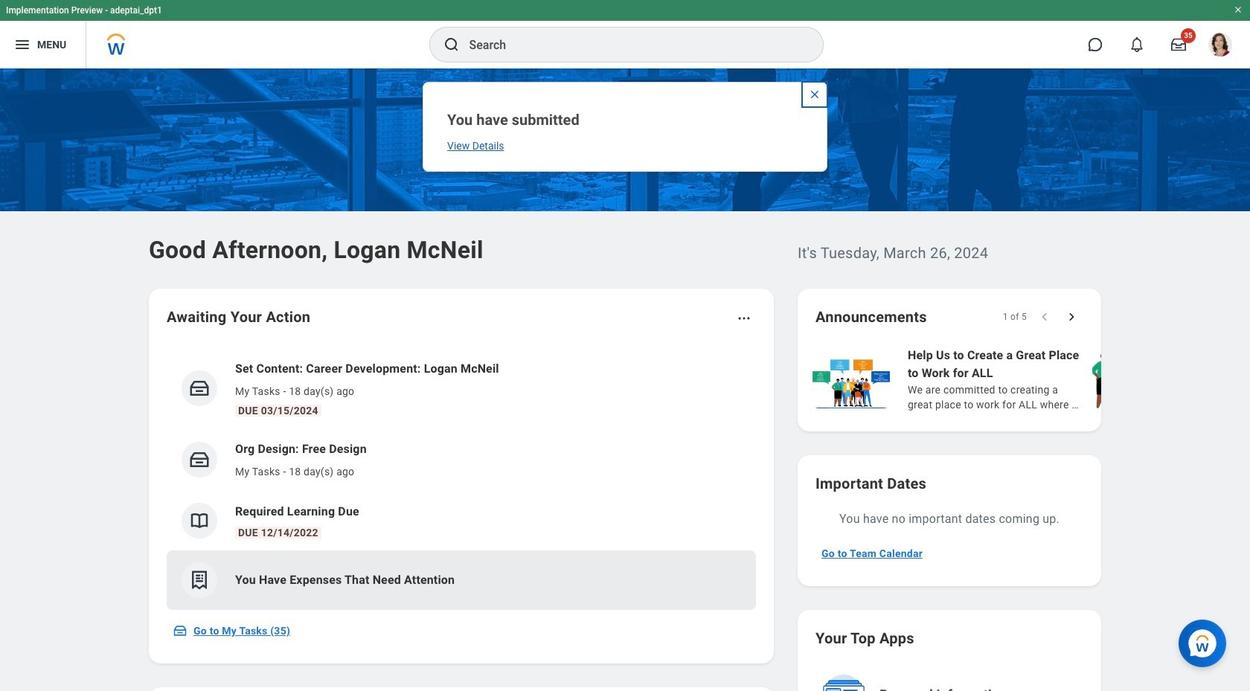 Task type: vqa. For each thing, say whether or not it's contained in the screenshot.
inbox icon
yes



Task type: describe. For each thing, give the bounding box(es) containing it.
notifications large image
[[1130, 37, 1145, 52]]

chevron right small image
[[1064, 310, 1079, 324]]

related actions image
[[737, 311, 752, 326]]

search image
[[442, 36, 460, 54]]

book open image
[[188, 510, 211, 532]]

chevron left small image
[[1037, 310, 1052, 324]]

inbox image inside list
[[188, 377, 211, 400]]

0 horizontal spatial list
[[167, 348, 756, 610]]

close environment banner image
[[1234, 5, 1243, 14]]

inbox large image
[[1171, 37, 1186, 52]]



Task type: locate. For each thing, give the bounding box(es) containing it.
list
[[810, 345, 1250, 414], [167, 348, 756, 610]]

justify image
[[13, 36, 31, 54]]

dialog
[[423, 82, 827, 172]]

Search Workday  search field
[[469, 28, 792, 61]]

1 horizontal spatial list
[[810, 345, 1250, 414]]

1 vertical spatial inbox image
[[173, 624, 188, 638]]

inbox image
[[188, 377, 211, 400], [173, 624, 188, 638]]

banner
[[0, 0, 1250, 68]]

1 horizontal spatial inbox image
[[188, 377, 211, 400]]

list item
[[167, 551, 756, 610]]

dashboard expenses image
[[188, 569, 211, 592]]

inbox image
[[188, 449, 211, 471]]

0 vertical spatial inbox image
[[188, 377, 211, 400]]

0 horizontal spatial inbox image
[[173, 624, 188, 638]]

close image
[[809, 89, 821, 100]]

status
[[1003, 311, 1027, 323]]

profile logan mcneil image
[[1209, 33, 1232, 60]]

main content
[[0, 68, 1250, 691]]



